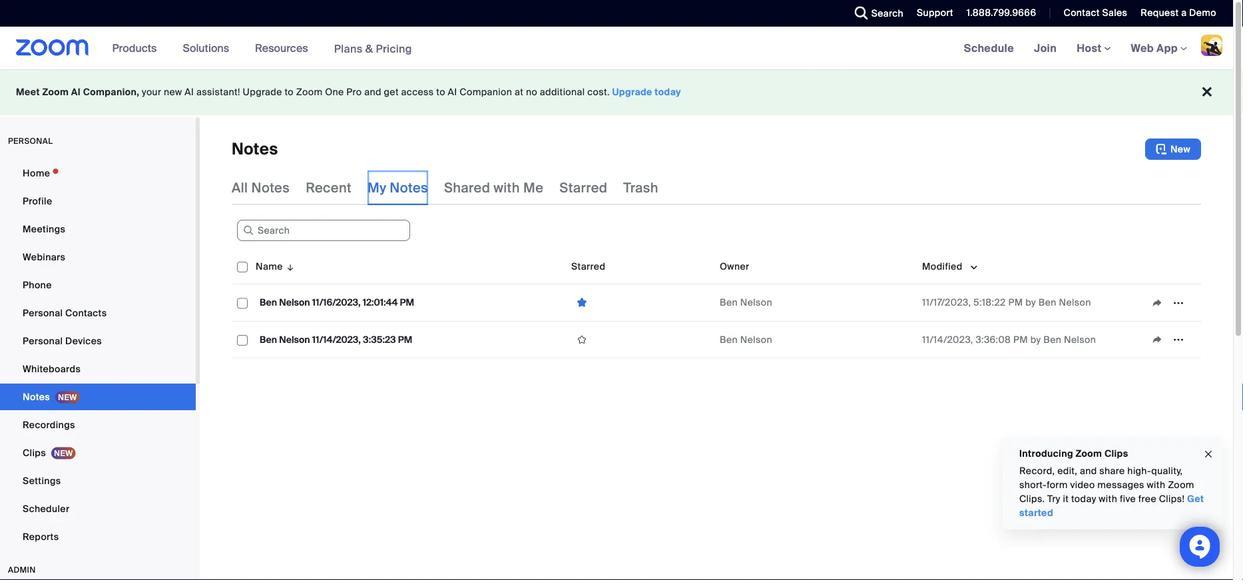 Task type: vqa. For each thing, say whether or not it's contained in the screenshot.
started
yes



Task type: locate. For each thing, give the bounding box(es) containing it.
0 horizontal spatial upgrade
[[243, 86, 282, 98]]

ben nelson 11/16/2023, 12:01:44 pm
[[260, 296, 414, 309]]

modified
[[923, 260, 963, 272]]

0 vertical spatial personal
[[23, 307, 63, 319]]

nelson inside button
[[279, 333, 310, 346]]

notes right "all"
[[251, 179, 290, 196]]

pm right 3:35:23
[[398, 333, 413, 346]]

clips up share
[[1105, 447, 1129, 460]]

0 horizontal spatial to
[[285, 86, 294, 98]]

1 upgrade from the left
[[243, 86, 282, 98]]

app
[[1157, 41, 1178, 55]]

ai left companion
[[448, 86, 457, 98]]

banner
[[0, 27, 1234, 70]]

it
[[1064, 493, 1069, 505]]

0 vertical spatial and
[[365, 86, 382, 98]]

11/14/2023, 3:36:08 pm by ben nelson
[[923, 333, 1097, 346]]

by for 3:36:08
[[1031, 333, 1042, 346]]

and up 'video'
[[1080, 465, 1098, 477]]

0 horizontal spatial and
[[365, 86, 382, 98]]

messages
[[1098, 479, 1145, 491]]

host
[[1077, 41, 1105, 55]]

share image down more options for ben nelson 11/16/2023, 12:01:44 pm icon
[[1147, 334, 1168, 346]]

1 share image from the top
[[1147, 297, 1168, 309]]

2 ben nelson from the top
[[720, 333, 773, 346]]

share image for 11/14/2023, 3:36:08 pm by ben nelson
[[1147, 334, 1168, 346]]

0 vertical spatial share image
[[1147, 297, 1168, 309]]

and
[[365, 86, 382, 98], [1080, 465, 1098, 477]]

join link
[[1025, 27, 1067, 69]]

by right 5:18:22
[[1026, 296, 1037, 309]]

ai right the new
[[185, 86, 194, 98]]

notes inside notes link
[[23, 391, 50, 403]]

pm right 5:18:22
[[1009, 296, 1024, 309]]

upgrade down product information navigation
[[243, 86, 282, 98]]

and inside record, edit, and share high-quality, short-form video messages with zoom clips. try it today with five free clips!
[[1080, 465, 1098, 477]]

support link
[[907, 0, 957, 27], [917, 7, 954, 19]]

0 vertical spatial by
[[1026, 296, 1037, 309]]

companion,
[[83, 86, 139, 98]]

tabs of all notes page tab list
[[232, 171, 659, 205]]

get started
[[1020, 493, 1205, 519]]

2 11/14/2023, from the left
[[923, 333, 974, 346]]

11/14/2023,
[[312, 333, 361, 346], [923, 333, 974, 346]]

admin
[[8, 565, 36, 575]]

1.888.799.9666 button
[[957, 0, 1040, 27], [967, 7, 1037, 19]]

web app button
[[1132, 41, 1188, 55]]

personal up whiteboards
[[23, 335, 63, 347]]

with
[[494, 179, 520, 196], [1148, 479, 1166, 491], [1099, 493, 1118, 505]]

more options for ben nelson 11/14/2023, 3:35:23 pm image
[[1168, 334, 1190, 346]]

phone link
[[0, 272, 196, 298]]

support
[[917, 7, 954, 19]]

at
[[515, 86, 524, 98]]

meetings link
[[0, 216, 196, 242]]

starred right me
[[560, 179, 608, 196]]

web app
[[1132, 41, 1178, 55]]

get started link
[[1020, 493, 1205, 519]]

home link
[[0, 160, 196, 187]]

share image
[[1147, 297, 1168, 309], [1147, 334, 1168, 346]]

upgrade today link
[[613, 86, 682, 98]]

1 vertical spatial share image
[[1147, 334, 1168, 346]]

contact
[[1064, 7, 1100, 19]]

zoom up clips!
[[1169, 479, 1195, 491]]

1 horizontal spatial to
[[437, 86, 446, 98]]

0 horizontal spatial clips
[[23, 447, 46, 459]]

clips up the 'settings'
[[23, 447, 46, 459]]

starred up ben nelson 11/16/2023, 12:01:44 pm starred image
[[572, 260, 606, 272]]

clips inside personal menu menu
[[23, 447, 46, 459]]

webinars link
[[0, 244, 196, 270]]

all notes
[[232, 179, 290, 196]]

by right 3:36:08
[[1031, 333, 1042, 346]]

recent
[[306, 179, 352, 196]]

personal contacts link
[[0, 300, 196, 326]]

Search text field
[[237, 220, 410, 241]]

notes up 'recordings'
[[23, 391, 50, 403]]

share image up more options for ben nelson 11/14/2023, 3:35:23 pm image
[[1147, 297, 1168, 309]]

1 ben nelson from the top
[[720, 296, 773, 309]]

no
[[526, 86, 538, 98]]

5:18:22
[[974, 296, 1006, 309]]

1 vertical spatial starred
[[572, 260, 606, 272]]

1 vertical spatial and
[[1080, 465, 1098, 477]]

trash
[[624, 179, 659, 196]]

0 horizontal spatial 11/14/2023,
[[312, 333, 361, 346]]

product information navigation
[[102, 27, 422, 70]]

one
[[325, 86, 344, 98]]

0 vertical spatial today
[[655, 86, 682, 98]]

search
[[872, 7, 904, 19]]

application containing name
[[232, 249, 1212, 368]]

to right access
[[437, 86, 446, 98]]

1 horizontal spatial ai
[[185, 86, 194, 98]]

my
[[368, 179, 387, 196]]

11/16/2023,
[[312, 296, 361, 309]]

1 horizontal spatial today
[[1072, 493, 1097, 505]]

access
[[401, 86, 434, 98]]

ben nelson 11/16/2023, 12:01:44 pm button
[[256, 294, 418, 311]]

1 vertical spatial today
[[1072, 493, 1097, 505]]

1 vertical spatial by
[[1031, 333, 1042, 346]]

personal devices link
[[0, 328, 196, 354]]

11/17/2023,
[[923, 296, 971, 309]]

1 vertical spatial personal
[[23, 335, 63, 347]]

cost.
[[588, 86, 610, 98]]

2 share image from the top
[[1147, 334, 1168, 346]]

personal inside personal contacts link
[[23, 307, 63, 319]]

nelson inside button
[[279, 296, 310, 309]]

host button
[[1077, 41, 1112, 55]]

personal inside personal devices link
[[23, 335, 63, 347]]

ben inside ben nelson 11/16/2023, 12:01:44 pm button
[[260, 296, 277, 309]]

ai left the companion,
[[71, 86, 81, 98]]

ben nelson 11/14/2023, 3:35:23 pm unstarred image
[[572, 334, 593, 346]]

0 horizontal spatial with
[[494, 179, 520, 196]]

to down the resources dropdown button
[[285, 86, 294, 98]]

0 vertical spatial ben nelson
[[720, 296, 773, 309]]

ben inside ben nelson 11/14/2023, 3:35:23 pm button
[[260, 333, 277, 346]]

0 vertical spatial with
[[494, 179, 520, 196]]

starred
[[560, 179, 608, 196], [572, 260, 606, 272]]

2 personal from the top
[[23, 335, 63, 347]]

products
[[112, 41, 157, 55]]

2 vertical spatial with
[[1099, 493, 1118, 505]]

0 horizontal spatial today
[[655, 86, 682, 98]]

resources
[[255, 41, 308, 55]]

pro
[[347, 86, 362, 98]]

and left get
[[365, 86, 382, 98]]

2 horizontal spatial with
[[1148, 479, 1166, 491]]

with down messages on the bottom
[[1099, 493, 1118, 505]]

1 personal from the top
[[23, 307, 63, 319]]

with left me
[[494, 179, 520, 196]]

11/14/2023, inside button
[[312, 333, 361, 346]]

request a demo link
[[1131, 0, 1234, 27], [1141, 7, 1217, 19]]

and inside meet zoom ai companion, footer
[[365, 86, 382, 98]]

meet zoom ai companion, your new ai assistant! upgrade to zoom one pro and get access to ai companion at no additional cost. upgrade today
[[16, 86, 682, 98]]

11/14/2023, down ben nelson 11/16/2023, 12:01:44 pm button
[[312, 333, 361, 346]]

get
[[384, 86, 399, 98]]

owner
[[720, 260, 750, 272]]

phone
[[23, 279, 52, 291]]

0 horizontal spatial ai
[[71, 86, 81, 98]]

ai
[[71, 86, 81, 98], [185, 86, 194, 98], [448, 86, 457, 98]]

1 vertical spatial ben nelson
[[720, 333, 773, 346]]

today
[[655, 86, 682, 98], [1072, 493, 1097, 505]]

contacts
[[65, 307, 107, 319]]

1 horizontal spatial upgrade
[[613, 86, 653, 98]]

1 horizontal spatial with
[[1099, 493, 1118, 505]]

application
[[232, 249, 1212, 368], [1147, 293, 1196, 313], [1147, 330, 1196, 350]]

1 horizontal spatial and
[[1080, 465, 1098, 477]]

zoom logo image
[[16, 39, 89, 56]]

profile picture image
[[1202, 35, 1223, 56]]

arrow down image
[[283, 258, 295, 274]]

2 to from the left
[[437, 86, 446, 98]]

with up free
[[1148, 479, 1166, 491]]

recordings
[[23, 419, 75, 431]]

new
[[1171, 143, 1191, 155]]

schedule
[[964, 41, 1015, 55]]

today inside meet zoom ai companion, footer
[[655, 86, 682, 98]]

video
[[1071, 479, 1096, 491]]

0 vertical spatial starred
[[560, 179, 608, 196]]

12:01:44
[[363, 296, 398, 309]]

1 horizontal spatial 11/14/2023,
[[923, 333, 974, 346]]

11/14/2023, down 11/17/2023,
[[923, 333, 974, 346]]

1 11/14/2023, from the left
[[312, 333, 361, 346]]

1 vertical spatial with
[[1148, 479, 1166, 491]]

zoom
[[42, 86, 69, 98], [296, 86, 323, 98], [1076, 447, 1103, 460], [1169, 479, 1195, 491]]

plans & pricing link
[[334, 41, 412, 55], [334, 41, 412, 55]]

2 horizontal spatial ai
[[448, 86, 457, 98]]

personal down phone
[[23, 307, 63, 319]]

meet zoom ai companion, footer
[[0, 69, 1234, 115]]

pm inside ben nelson 11/16/2023, 12:01:44 pm button
[[400, 296, 414, 309]]

upgrade right cost.
[[613, 86, 653, 98]]

pm
[[400, 296, 414, 309], [1009, 296, 1024, 309], [398, 333, 413, 346], [1014, 333, 1029, 346]]

whiteboards
[[23, 363, 81, 375]]

record,
[[1020, 465, 1056, 477]]

contact sales
[[1064, 7, 1128, 19]]

pm right 12:01:44
[[400, 296, 414, 309]]



Task type: describe. For each thing, give the bounding box(es) containing it.
personal for personal devices
[[23, 335, 63, 347]]

free
[[1139, 493, 1157, 505]]

plans & pricing
[[334, 41, 412, 55]]

meetings
[[23, 223, 65, 235]]

2 ai from the left
[[185, 86, 194, 98]]

started
[[1020, 507, 1054, 519]]

schedule link
[[954, 27, 1025, 69]]

clips.
[[1020, 493, 1045, 505]]

new button
[[1146, 139, 1202, 160]]

assistant!
[[196, 86, 240, 98]]

&
[[366, 41, 373, 55]]

ben nelson for 11/17/2023,
[[720, 296, 773, 309]]

recordings link
[[0, 412, 196, 438]]

all
[[232, 179, 248, 196]]

profile link
[[0, 188, 196, 215]]

get
[[1188, 493, 1205, 505]]

zoom up edit,
[[1076, 447, 1103, 460]]

clips!
[[1160, 493, 1185, 505]]

introducing zoom clips
[[1020, 447, 1129, 460]]

try
[[1048, 493, 1061, 505]]

devices
[[65, 335, 102, 347]]

edit,
[[1058, 465, 1078, 477]]

with inside tabs of all notes page tab list
[[494, 179, 520, 196]]

demo
[[1190, 7, 1217, 19]]

ben nelson 11/14/2023, 3:35:23 pm
[[260, 333, 413, 346]]

settings link
[[0, 468, 196, 494]]

solutions button
[[183, 27, 235, 69]]

share image for 11/17/2023, 5:18:22 pm by ben nelson
[[1147, 297, 1168, 309]]

meet
[[16, 86, 40, 98]]

webinars
[[23, 251, 65, 263]]

whiteboards link
[[0, 356, 196, 382]]

personal devices
[[23, 335, 102, 347]]

additional
[[540, 86, 585, 98]]

form
[[1047, 479, 1068, 491]]

1 ai from the left
[[71, 86, 81, 98]]

application for 11/14/2023, 3:36:08 pm by ben nelson
[[1147, 330, 1196, 350]]

personal for personal contacts
[[23, 307, 63, 319]]

notes link
[[0, 384, 196, 410]]

request
[[1141, 7, 1179, 19]]

today inside record, edit, and share high-quality, short-form video messages with zoom clips. try it today with five free clips!
[[1072, 493, 1097, 505]]

clips link
[[0, 440, 196, 466]]

pricing
[[376, 41, 412, 55]]

shared
[[444, 179, 490, 196]]

zoom inside record, edit, and share high-quality, short-form video messages with zoom clips. try it today with five free clips!
[[1169, 479, 1195, 491]]

zoom left one
[[296, 86, 323, 98]]

3:35:23
[[363, 333, 396, 346]]

3:36:08
[[976, 333, 1011, 346]]

notes up all notes
[[232, 139, 278, 160]]

short-
[[1020, 479, 1047, 491]]

3 ai from the left
[[448, 86, 457, 98]]

settings
[[23, 475, 61, 487]]

resources button
[[255, 27, 314, 69]]

1.888.799.9666
[[967, 7, 1037, 19]]

share
[[1100, 465, 1126, 477]]

ben nelson 11/16/2023, 12:01:44 pm starred image
[[572, 296, 593, 309]]

reports
[[23, 531, 59, 543]]

introducing
[[1020, 447, 1074, 460]]

11/17/2023, 5:18:22 pm by ben nelson
[[923, 296, 1092, 309]]

ben nelson 11/14/2023, 3:35:23 pm button
[[256, 331, 417, 348]]

ben nelson for 11/14/2023,
[[720, 333, 773, 346]]

starred inside tabs of all notes page tab list
[[560, 179, 608, 196]]

zoom right meet
[[42, 86, 69, 98]]

personal
[[8, 136, 53, 146]]

products button
[[112, 27, 163, 69]]

1 horizontal spatial clips
[[1105, 447, 1129, 460]]

web
[[1132, 41, 1154, 55]]

name
[[256, 260, 283, 272]]

close image
[[1204, 447, 1214, 462]]

join
[[1035, 41, 1057, 55]]

new
[[164, 86, 182, 98]]

reports link
[[0, 524, 196, 550]]

pm right 3:36:08
[[1014, 333, 1029, 346]]

application for 11/17/2023, 5:18:22 pm by ben nelson
[[1147, 293, 1196, 313]]

request a demo
[[1141, 7, 1217, 19]]

solutions
[[183, 41, 229, 55]]

notes right my
[[390, 179, 428, 196]]

me
[[524, 179, 544, 196]]

by for 5:18:22
[[1026, 296, 1037, 309]]

starred inside application
[[572, 260, 606, 272]]

a
[[1182, 7, 1187, 19]]

record, edit, and share high-quality, short-form video messages with zoom clips. try it today with five free clips!
[[1020, 465, 1195, 505]]

more options for ben nelson 11/16/2023, 12:01:44 pm image
[[1168, 297, 1190, 309]]

2 upgrade from the left
[[613, 86, 653, 98]]

plans
[[334, 41, 363, 55]]

sales
[[1103, 7, 1128, 19]]

quality,
[[1152, 465, 1183, 477]]

high-
[[1128, 465, 1152, 477]]

1 to from the left
[[285, 86, 294, 98]]

your
[[142, 86, 161, 98]]

scheduler
[[23, 503, 70, 515]]

banner containing products
[[0, 27, 1234, 70]]

pm inside ben nelson 11/14/2023, 3:35:23 pm button
[[398, 333, 413, 346]]

meetings navigation
[[954, 27, 1234, 70]]

personal menu menu
[[0, 160, 196, 552]]

companion
[[460, 86, 512, 98]]



